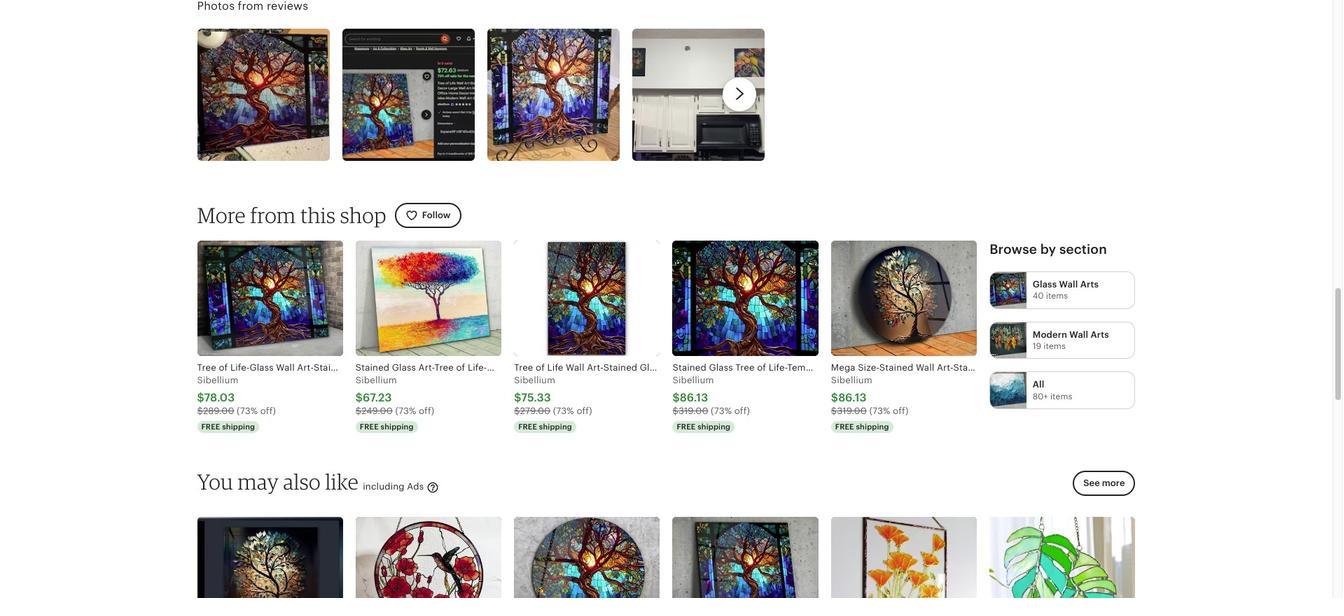 Task type: locate. For each thing, give the bounding box(es) containing it.
more
[[197, 202, 246, 228]]

ads
[[407, 482, 424, 493]]

4 sibellium from the left
[[673, 376, 714, 386]]

shipping inside sibellium $ 75.33 $ 279.00 (73% off) free shipping
[[539, 423, 572, 431]]

shipping inside sibellium $ 67.23 $ 249.00 (73% off) free shipping
[[381, 423, 414, 431]]

3 shipping from the left
[[539, 423, 572, 431]]

see more listings in the all section image
[[991, 373, 1027, 409]]

319.00
[[679, 407, 709, 417], [837, 407, 867, 417]]

shipping for stained glass tree of life-tempered glass wall art-mega size-stained wall art-stained window decor-tree of life wall decor-large wall art image
[[698, 423, 731, 431]]

2 sibellium $ 86.13 $ 319.00 (73% off) free shipping from the left
[[831, 376, 909, 431]]

arts right "modern"
[[1091, 330, 1109, 340]]

2 vertical spatial items
[[1051, 392, 1073, 402]]

off) inside sibellium $ 75.33 $ 279.00 (73% off) free shipping
[[577, 407, 592, 417]]

2 off) from the left
[[419, 407, 434, 417]]

section
[[1060, 242, 1107, 257]]

off)
[[260, 407, 276, 417], [419, 407, 434, 417], [577, 407, 592, 417], [735, 407, 750, 417], [893, 407, 909, 417]]

shipping inside sibellium $ 78.03 $ 289.00 (73% off) free shipping
[[222, 423, 255, 431]]

1 sibellium $ 86.13 $ 319.00 (73% off) free shipping from the left
[[673, 376, 750, 431]]

(73% inside sibellium $ 67.23 $ 249.00 (73% off) free shipping
[[395, 407, 416, 417]]

glass wall arts 40 items
[[1033, 280, 1099, 302]]

from
[[238, 0, 264, 12], [250, 202, 296, 228]]

see more listings in the glass wall arts section image
[[991, 273, 1027, 309]]

wall right glass
[[1059, 280, 1078, 290]]

5 (73% from the left
[[870, 407, 891, 417]]

arts inside glass wall arts 40 items
[[1081, 280, 1099, 290]]

sibellium $ 86.13 $ 319.00 (73% off) free shipping for 'mega size-stained wall art-stained window decor-tempered glass wall art-tree of life wall decor-large wall art-wall hangings-glass printing' image
[[831, 376, 909, 431]]

sibellium inside sibellium $ 78.03 $ 289.00 (73% off) free shipping
[[197, 376, 239, 386]]

sibellium for stained glass art-tree of life-glass wall art-large wall art-wall hangings-office wall art-modern wall art gift-office wall decoration 'image'
[[356, 376, 397, 386]]

you
[[197, 470, 233, 496]]

items inside all 80+ items
[[1051, 392, 1073, 402]]

3 off) from the left
[[577, 407, 592, 417]]

this
[[301, 202, 336, 228]]

off) for stained glass art-tree of life-glass wall art-large wall art-wall hangings-office wall art-modern wall art gift-office wall decoration 'image'
[[419, 407, 434, 417]]

67.23
[[363, 393, 392, 404]]

86.13 for 'mega size-stained wall art-stained window decor-tempered glass wall art-tree of life wall decor-large wall art-wall hangings-glass printing' image
[[839, 393, 867, 404]]

sibellium for 'mega size-stained wall art-stained window decor-tempered glass wall art-tree of life wall decor-large wall art-wall hangings-glass printing' image
[[831, 376, 873, 386]]

5 sibellium from the left
[[831, 376, 873, 386]]

items down glass
[[1046, 292, 1068, 302]]

sibellium
[[197, 376, 239, 386], [356, 376, 397, 386], [514, 376, 556, 386], [673, 376, 714, 386], [831, 376, 873, 386]]

shipping for 'mega size-stained wall art-stained window decor-tempered glass wall art-tree of life wall decor-large wall art-wall hangings-glass printing' image
[[856, 423, 889, 431]]

5 shipping from the left
[[856, 423, 889, 431]]

$
[[197, 393, 204, 404], [356, 393, 363, 404], [514, 393, 521, 404], [673, 393, 680, 404], [831, 393, 839, 404], [197, 407, 203, 417], [356, 407, 362, 417], [514, 407, 520, 417], [673, 407, 679, 417], [831, 407, 837, 417]]

items
[[1046, 292, 1068, 302], [1044, 342, 1066, 352], [1051, 392, 1073, 402]]

(73% inside sibellium $ 75.33 $ 279.00 (73% off) free shipping
[[553, 407, 574, 417]]

wall inside glass wall arts 40 items
[[1059, 280, 1078, 290]]

3 free from the left
[[518, 423, 537, 431]]

0 horizontal spatial sibellium $ 86.13 $ 319.00 (73% off) free shipping
[[673, 376, 750, 431]]

19
[[1033, 342, 1042, 352]]

sibellium $ 86.13 $ 319.00 (73% off) free shipping
[[673, 376, 750, 431], [831, 376, 909, 431]]

0 horizontal spatial 86.13
[[680, 393, 708, 404]]

0 vertical spatial wall
[[1059, 280, 1078, 290]]

wall inside "modern wall arts 19 items"
[[1070, 330, 1089, 340]]

0 vertical spatial arts
[[1081, 280, 1099, 290]]

arts
[[1081, 280, 1099, 290], [1091, 330, 1109, 340]]

86.13 for stained glass tree of life-tempered glass wall art-mega size-stained wall art-stained window decor-tree of life wall decor-large wall art image
[[680, 393, 708, 404]]

5 free from the left
[[836, 423, 854, 431]]

1 horizontal spatial 319.00
[[837, 407, 867, 417]]

see more listings in the modern wall arts section image
[[991, 323, 1027, 359]]

arts down section
[[1081, 280, 1099, 290]]

sibellium inside sibellium $ 75.33 $ 279.00 (73% off) free shipping
[[514, 376, 556, 386]]

1 horizontal spatial 86.13
[[839, 393, 867, 404]]

glass
[[1033, 280, 1057, 290]]

4 (73% from the left
[[711, 407, 732, 417]]

off) inside sibellium $ 78.03 $ 289.00 (73% off) free shipping
[[260, 407, 276, 417]]

4 shipping from the left
[[698, 423, 731, 431]]

(73%
[[237, 407, 258, 417], [395, 407, 416, 417], [553, 407, 574, 417], [711, 407, 732, 417], [870, 407, 891, 417]]

mega size-stained wall art-stained window decor-tempered glass wall art-tree of life wall decor-large wall art-wall hangings-glass printing image
[[831, 241, 977, 357]]

4 free from the left
[[677, 423, 696, 431]]

1 off) from the left
[[260, 407, 276, 417]]

0 vertical spatial items
[[1046, 292, 1068, 302]]

4 off) from the left
[[735, 407, 750, 417]]

wall right "modern"
[[1070, 330, 1089, 340]]

off) for tree of life-glass wall art-stained glass art-large wall art-wall hangings-modern wall art gift-office wall art-office wall decoration "image"
[[260, 407, 276, 417]]

(73% for stained glass art-tree of life-glass wall art-large wall art-wall hangings-office wall art-modern wall art gift-office wall decoration 'image'
[[395, 407, 416, 417]]

items inside glass wall arts 40 items
[[1046, 292, 1068, 302]]

1 vertical spatial arts
[[1091, 330, 1109, 340]]

all
[[1033, 380, 1045, 390]]

1 vertical spatial wall
[[1070, 330, 1089, 340]]

1 86.13 from the left
[[680, 393, 708, 404]]

2 (73% from the left
[[395, 407, 416, 417]]

1 vertical spatial items
[[1044, 342, 1066, 352]]

off) for stained glass tree of life-tempered glass wall art-mega size-stained wall art-stained window decor-tree of life wall decor-large wall art image
[[735, 407, 750, 417]]

free
[[201, 423, 220, 431], [360, 423, 379, 431], [518, 423, 537, 431], [677, 423, 696, 431], [836, 423, 854, 431]]

2 86.13 from the left
[[839, 393, 867, 404]]

1 shipping from the left
[[222, 423, 255, 431]]

see more link
[[1069, 471, 1136, 505]]

free inside sibellium $ 78.03 $ 289.00 (73% off) free shipping
[[201, 423, 220, 431]]

sibellium inside sibellium $ 67.23 $ 249.00 (73% off) free shipping
[[356, 376, 397, 386]]

5 off) from the left
[[893, 407, 909, 417]]

items inside "modern wall arts 19 items"
[[1044, 342, 1066, 352]]

1 free from the left
[[201, 423, 220, 431]]

(73% inside sibellium $ 78.03 $ 289.00 (73% off) free shipping
[[237, 407, 258, 417]]

319.00 for 'mega size-stained wall art-stained window decor-tempered glass wall art-tree of life wall decor-large wall art-wall hangings-glass printing' image
[[837, 407, 867, 417]]

3 (73% from the left
[[553, 407, 574, 417]]

0 vertical spatial from
[[238, 0, 264, 12]]

from left this
[[250, 202, 296, 228]]

1 319.00 from the left
[[679, 407, 709, 417]]

modern
[[1033, 330, 1068, 340]]

wall for modern
[[1070, 330, 1089, 340]]

1 sibellium from the left
[[197, 376, 239, 386]]

items down "modern"
[[1044, 342, 1066, 352]]

wall
[[1059, 280, 1078, 290], [1070, 330, 1089, 340]]

free inside sibellium $ 75.33 $ 279.00 (73% off) free shipping
[[518, 423, 537, 431]]

arts inside "modern wall arts 19 items"
[[1091, 330, 1109, 340]]

3 sibellium from the left
[[514, 376, 556, 386]]

free inside sibellium $ 67.23 $ 249.00 (73% off) free shipping
[[360, 423, 379, 431]]

78.03
[[204, 393, 235, 404]]

sibellium for tree of life-glass wall art-stained glass art-large wall art-wall hangings-modern wall art gift-office wall art-office wall decoration "image"
[[197, 376, 239, 386]]

40
[[1033, 292, 1044, 302]]

items right 80+
[[1051, 392, 1073, 402]]

off) for tree of life wall art-stained glass decor-large wall art-wall hangings-office home decor-interior design idea-modern wall art gift image
[[577, 407, 592, 417]]

2 319.00 from the left
[[837, 407, 867, 417]]

75.33
[[521, 393, 551, 404]]

shipping
[[222, 423, 255, 431], [381, 423, 414, 431], [539, 423, 572, 431], [698, 423, 731, 431], [856, 423, 889, 431]]

stained glass tree of life-tempered glass wall art-mega size-stained wall art-stained window decor-tree of life wall decor-large wall art image
[[673, 241, 819, 357]]

from right photos
[[238, 0, 264, 12]]

2 shipping from the left
[[381, 423, 414, 431]]

photos from reviews
[[197, 0, 308, 12]]

off) for 'mega size-stained wall art-stained window decor-tempered glass wall art-tree of life wall decor-large wall art-wall hangings-glass printing' image
[[893, 407, 909, 417]]

2 free from the left
[[360, 423, 379, 431]]

sibellium for stained glass tree of life-tempered glass wall art-mega size-stained wall art-stained window decor-tree of life wall decor-large wall art image
[[673, 376, 714, 386]]

86.13
[[680, 393, 708, 404], [839, 393, 867, 404]]

1 vertical spatial from
[[250, 202, 296, 228]]

off) inside sibellium $ 67.23 $ 249.00 (73% off) free shipping
[[419, 407, 434, 417]]

1 (73% from the left
[[237, 407, 258, 417]]

(73% for tree of life-glass wall art-stained glass art-large wall art-wall hangings-modern wall art gift-office wall art-office wall decoration "image"
[[237, 407, 258, 417]]

0 horizontal spatial 319.00
[[679, 407, 709, 417]]

1 horizontal spatial sibellium $ 86.13 $ 319.00 (73% off) free shipping
[[831, 376, 909, 431]]

(73% for stained glass tree of life-tempered glass wall art-mega size-stained wall art-stained window decor-tree of life wall decor-large wall art image
[[711, 407, 732, 417]]

2 sibellium from the left
[[356, 376, 397, 386]]



Task type: vqa. For each thing, say whether or not it's contained in the screenshot.


Task type: describe. For each thing, give the bounding box(es) containing it.
from for this
[[250, 202, 296, 228]]

items for modern
[[1044, 342, 1066, 352]]

tempered glass wall art-stained wall art -life of tree wall decor-glass printing -large wall art-wall hangings-stained window decor image
[[197, 518, 343, 599]]

sibellium $ 67.23 $ 249.00 (73% off) free shipping
[[356, 376, 434, 431]]

sibellium $ 75.33 $ 279.00 (73% off) free shipping
[[514, 376, 592, 431]]

including
[[363, 482, 405, 493]]

free for stained glass tree of life-tempered glass wall art-mega size-stained wall art-stained window decor-tree of life wall decor-large wall art image
[[677, 423, 696, 431]]

stained glass painting tree of life, stained glass window glass wall art work , home wall decor, wall hangings art deco panel, stepdad gift image
[[514, 518, 660, 599]]

free for tree of life-glass wall art-stained glass art-large wall art-wall hangings-modern wall art gift-office wall art-office wall decoration "image"
[[201, 423, 220, 431]]

279.00
[[520, 407, 551, 417]]

also
[[283, 470, 321, 496]]

free for 'mega size-stained wall art-stained window decor-tempered glass wall art-tree of life wall decor-large wall art-wall hangings-glass printing' image
[[836, 423, 854, 431]]

sibellium for tree of life wall art-stained glass decor-large wall art-wall hangings-office home decor-interior design idea-modern wall art gift image
[[514, 376, 556, 386]]

(73% for tree of life wall art-stained glass decor-large wall art-wall hangings-office home decor-interior design idea-modern wall art gift image
[[553, 407, 574, 417]]

tree of life wall art-stained glass decor-large wall art-wall hangings-office home decor-interior design idea-modern wall art gift image
[[514, 241, 660, 357]]

like
[[325, 470, 359, 496]]

free for stained glass art-tree of life-glass wall art-large wall art-wall hangings-office wall art-modern wall art gift-office wall decoration 'image'
[[360, 423, 379, 431]]

shipping for tree of life wall art-stained glass decor-large wall art-wall hangings-office home decor-interior design idea-modern wall art gift image
[[539, 423, 572, 431]]

(73% for 'mega size-stained wall art-stained window decor-tempered glass wall art-tree of life wall decor-large wall art-wall hangings-glass printing' image
[[870, 407, 891, 417]]

shipping for stained glass art-tree of life-glass wall art-large wall art-wall hangings-office wall art-modern wall art gift-office wall decoration 'image'
[[381, 423, 414, 431]]

shipping for tree of life-glass wall art-stained glass art-large wall art-wall hangings-modern wall art gift-office wall art-office wall decoration "image"
[[222, 423, 255, 431]]

319.00 for stained glass tree of life-tempered glass wall art-mega size-stained wall art-stained window decor-tree of life wall decor-large wall art image
[[679, 407, 709, 417]]

items for glass
[[1046, 292, 1068, 302]]

follow button
[[395, 203, 461, 228]]

sibellium $ 86.13 $ 319.00 (73% off) free shipping for stained glass tree of life-tempered glass wall art-mega size-stained wall art-stained window decor-tree of life wall decor-large wall art image
[[673, 376, 750, 431]]

all 80+ items
[[1033, 380, 1073, 402]]

by
[[1041, 242, 1057, 257]]

may
[[238, 470, 279, 496]]

arts for modern wall arts
[[1091, 330, 1109, 340]]

289.00
[[203, 407, 234, 417]]

hummingbird flowers stained glass suncatcher for window hanging decor art gift for bird & poppy lovers wall hanging ornament gift idea image
[[356, 518, 502, 599]]

shop
[[340, 202, 387, 228]]

stained glass art-tree of life-glass wall art-large wall art-wall hangings-office wall art-modern wall art gift-office wall decoration image
[[356, 241, 502, 357]]

see more button
[[1073, 471, 1136, 497]]

249.00
[[362, 407, 393, 417]]

poppy suncatcher california poppy painting on glass art stain glass window hangings floral wall decor botanical glass painting image
[[831, 518, 977, 599]]

more
[[1102, 478, 1125, 489]]

from for reviews
[[238, 0, 264, 12]]

art deco panel-stepmom gift-stained glass painting-life of tree-glass wall art-large wall art-wall hangings-office wall decor-tempered glass image
[[673, 518, 819, 599]]

see more
[[1084, 478, 1125, 489]]

you may also like including ads
[[197, 470, 427, 496]]

follow
[[422, 210, 451, 220]]

photos
[[197, 0, 235, 12]]

arts for glass wall arts
[[1081, 280, 1099, 290]]

browse by section
[[990, 242, 1107, 257]]

modern wall arts 19 items
[[1033, 330, 1109, 352]]

wall for glass
[[1059, 280, 1078, 290]]

free for tree of life wall art-stained glass decor-large wall art-wall hangings-office home decor-interior design idea-modern wall art gift image
[[518, 423, 537, 431]]

browse
[[990, 242, 1037, 257]]

80+
[[1033, 392, 1048, 402]]

monstera leaves suncatcher stained glass window hanging decor plant succulent stain glass home garden iridescent wall art gifts for mom image
[[990, 518, 1136, 599]]

sibellium $ 78.03 $ 289.00 (73% off) free shipping
[[197, 376, 276, 431]]

see
[[1084, 478, 1100, 489]]

tree of life-glass wall art-stained glass art-large wall art-wall hangings-modern wall art gift-office wall art-office wall decoration image
[[197, 241, 343, 357]]

reviews
[[267, 0, 308, 12]]

more from this shop
[[197, 202, 387, 228]]



